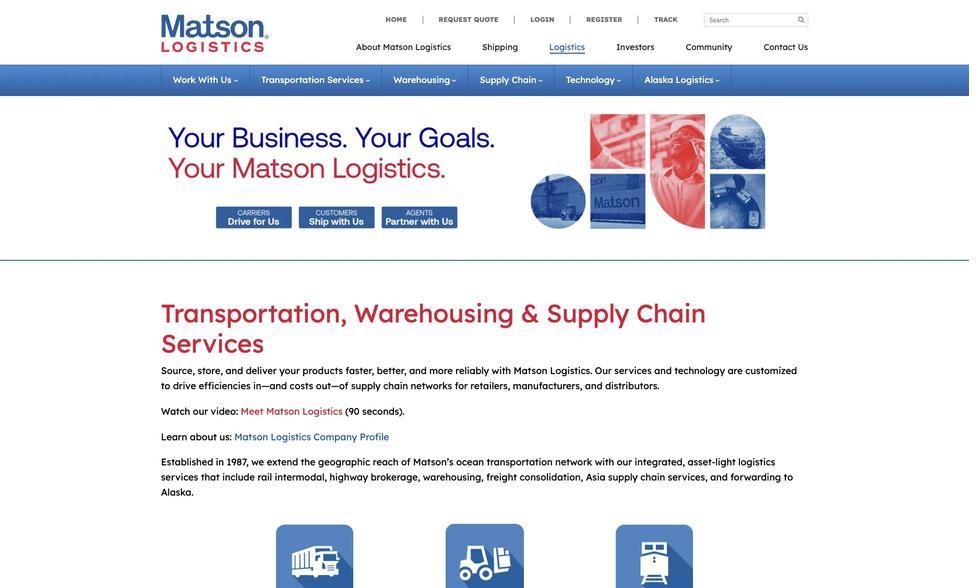Task type: describe. For each thing, give the bounding box(es) containing it.
technology link
[[566, 74, 621, 85]]

and up distributors.
[[654, 365, 672, 377]]

warehousing link
[[393, 74, 456, 85]]

logistics down 'out—of'
[[302, 405, 343, 417]]

are
[[728, 365, 743, 377]]

about matson logistics
[[356, 42, 451, 52]]

warehousing,
[[423, 471, 484, 483]]

services inside established in 1987, we extend the geographic reach of matson's ocean transportation network with our integrated, asset-light logistics services that include rail intermodal, highway brokerage, warehousing, freight consolidation, asia supply chain services, and forwarding to alaska.
[[161, 471, 198, 483]]

alaska.
[[161, 486, 194, 498]]

reliably
[[456, 365, 489, 377]]

your
[[279, 365, 300, 377]]

forwarding
[[731, 471, 781, 483]]

home
[[386, 15, 407, 23]]

alaska logistics
[[645, 74, 714, 85]]

asia
[[586, 471, 606, 483]]

warehousing inside transportation, warehousing & supply chain services
[[354, 297, 514, 329]]

quote
[[474, 15, 499, 23]]

request
[[439, 15, 472, 23]]

to inside source, store, and deliver your products faster, better, and more reliably with matson logistics. our services and technology are customized to drive efficiencies in—and costs out—of supply chain networks for retailers, manufacturers, and distributors.
[[161, 380, 170, 392]]

technology
[[675, 365, 725, 377]]

highway
[[330, 471, 368, 483]]

matson's
[[413, 456, 454, 468]]

us:
[[219, 431, 232, 443]]

watch
[[161, 405, 190, 417]]

contact us link
[[748, 39, 808, 60]]

chain inside established in 1987, we extend the geographic reach of matson's ocean transportation network with our integrated, asset-light logistics services that include rail intermodal, highway brokerage, warehousing, freight consolidation, asia supply chain services, and forwarding to alaska.
[[641, 471, 665, 483]]

distributors.
[[605, 380, 660, 392]]

register link
[[570, 15, 638, 24]]

0 horizontal spatial chain
[[512, 74, 536, 85]]

efficiencies
[[199, 380, 251, 392]]

learn about us: matson logistics company profile
[[161, 431, 389, 443]]

integrated,
[[635, 456, 685, 468]]

drive
[[173, 380, 196, 392]]

request quote
[[439, 15, 499, 23]]

Search search field
[[704, 13, 808, 27]]

1 vertical spatial us
[[221, 74, 231, 85]]

services, and
[[668, 471, 728, 483]]

faster,
[[346, 365, 374, 377]]

and up networks
[[409, 365, 427, 377]]

extend the
[[267, 456, 316, 468]]

matson inside top menu navigation
[[383, 42, 413, 52]]

community
[[686, 42, 732, 52]]

out—of
[[316, 380, 348, 392]]

of
[[401, 456, 410, 468]]

about
[[190, 431, 217, 443]]

with
[[198, 74, 218, 85]]

&
[[521, 297, 540, 329]]

seconds).
[[362, 405, 405, 417]]

matson inside source, store, and deliver your products faster, better, and more reliably with matson logistics. our services and technology are customized to drive efficiencies in—and costs out—of supply chain networks for retailers, manufacturers, and distributors.
[[514, 365, 547, 377]]

logistics up extend the
[[271, 431, 311, 443]]

matson logistics image
[[161, 15, 269, 52]]

0 vertical spatial warehousing
[[393, 74, 450, 85]]

services inside transportation, warehousing & supply chain services
[[161, 328, 264, 359]]

deliver
[[246, 365, 277, 377]]

for
[[455, 380, 468, 392]]

technology
[[566, 74, 615, 85]]

shipping link
[[467, 39, 534, 60]]

0 horizontal spatial supply
[[480, 74, 509, 85]]

freight
[[486, 471, 517, 483]]

in—and
[[253, 380, 287, 392]]

logistics.
[[550, 365, 592, 377]]

more
[[429, 365, 453, 377]]

work with us link
[[173, 74, 238, 85]]

matson logistics less than truckload icon image
[[445, 524, 524, 588]]

work
[[173, 74, 196, 85]]

about
[[356, 42, 381, 52]]

asset-
[[688, 456, 716, 468]]

investors
[[616, 42, 655, 52]]

logistics up warehousing link
[[415, 42, 451, 52]]

track link
[[638, 15, 678, 24]]

network
[[555, 456, 592, 468]]

video:
[[211, 405, 238, 417]]

light
[[716, 456, 736, 468]]

customized
[[745, 365, 797, 377]]

better,
[[377, 365, 407, 377]]

meet matson logistics link
[[241, 405, 343, 417]]

services inside source, store, and deliver your products faster, better, and more reliably with matson logistics. our services and technology are customized to drive efficiencies in—and costs out—of supply chain networks for retailers, manufacturers, and distributors.
[[614, 365, 652, 377]]

search image
[[798, 16, 805, 23]]

our inside established in 1987, we extend the geographic reach of matson's ocean transportation network with our integrated, asset-light logistics services that include rail intermodal, highway brokerage, warehousing, freight consolidation, asia supply chain services, and forwarding to alaska.
[[617, 456, 632, 468]]



Task type: vqa. For each thing, say whether or not it's contained in the screenshot.
with
yes



Task type: locate. For each thing, give the bounding box(es) containing it.
1987, we
[[227, 456, 264, 468]]

0 vertical spatial with
[[492, 365, 511, 377]]

services up distributors.
[[614, 365, 652, 377]]

0 vertical spatial chain
[[512, 74, 536, 85]]

brokerage,
[[371, 471, 420, 483]]

1 vertical spatial services
[[161, 471, 198, 483]]

networks
[[411, 380, 452, 392]]

1 vertical spatial with
[[595, 456, 614, 468]]

supply chain link
[[480, 74, 543, 85]]

with for network
[[595, 456, 614, 468]]

community link
[[670, 39, 748, 60]]

and up efficiencies
[[226, 365, 243, 377]]

with inside established in 1987, we extend the geographic reach of matson's ocean transportation network with our integrated, asset-light logistics services that include rail intermodal, highway brokerage, warehousing, freight consolidation, asia supply chain services, and forwarding to alaska.
[[595, 456, 614, 468]]

1 horizontal spatial supply
[[608, 471, 638, 483]]

0 vertical spatial supply
[[351, 380, 381, 392]]

1 horizontal spatial us
[[798, 42, 808, 52]]

us right with
[[221, 74, 231, 85]]

intermodal,
[[275, 471, 327, 483]]

to right the forwarding
[[784, 471, 793, 483]]

1 vertical spatial chain
[[641, 471, 665, 483]]

our left integrated,
[[617, 456, 632, 468]]

chain
[[383, 380, 408, 392], [641, 471, 665, 483]]

learn
[[161, 431, 187, 443]]

1 horizontal spatial services
[[327, 74, 364, 85]]

transportation
[[261, 74, 325, 85]]

chain down better,
[[383, 380, 408, 392]]

0 vertical spatial us
[[798, 42, 808, 52]]

0 horizontal spatial with
[[492, 365, 511, 377]]

home link
[[386, 15, 423, 24]]

with
[[492, 365, 511, 377], [595, 456, 614, 468]]

logistics
[[738, 456, 775, 468]]

0 vertical spatial chain
[[383, 380, 408, 392]]

0 horizontal spatial services
[[161, 471, 198, 483]]

investors link
[[601, 39, 670, 60]]

supply
[[480, 74, 509, 85], [547, 297, 629, 329]]

(90
[[345, 405, 360, 417]]

to left the drive
[[161, 380, 170, 392]]

0 horizontal spatial to
[[161, 380, 170, 392]]

transportation
[[487, 456, 553, 468]]

1 vertical spatial supply
[[608, 471, 638, 483]]

register
[[586, 15, 622, 23]]

company
[[314, 431, 357, 443]]

matson
[[383, 42, 413, 52], [514, 365, 547, 377], [266, 405, 300, 417], [234, 431, 268, 443]]

0 horizontal spatial our
[[193, 405, 208, 417]]

transportation services
[[261, 74, 364, 85]]

our left video: on the left of page
[[193, 405, 208, 417]]

that
[[201, 471, 220, 483]]

logistics down community link
[[676, 74, 714, 85]]

services down about
[[327, 74, 364, 85]]

include
[[222, 471, 255, 483]]

matson down meet
[[234, 431, 268, 443]]

supply inside established in 1987, we extend the geographic reach of matson's ocean transportation network with our integrated, asset-light logistics services that include rail intermodal, highway brokerage, warehousing, freight consolidation, asia supply chain services, and forwarding to alaska.
[[608, 471, 638, 483]]

geographic
[[318, 456, 370, 468]]

1 vertical spatial supply
[[547, 297, 629, 329]]

1 horizontal spatial to
[[784, 471, 793, 483]]

0 vertical spatial services
[[614, 365, 652, 377]]

us right contact
[[798, 42, 808, 52]]

supply chain
[[480, 74, 536, 85]]

supply right asia
[[608, 471, 638, 483]]

ocean
[[456, 456, 484, 468]]

services
[[327, 74, 364, 85], [161, 328, 264, 359]]

costs
[[290, 380, 313, 392]]

0 vertical spatial services
[[327, 74, 364, 85]]

chain down integrated,
[[641, 471, 665, 483]]

1 horizontal spatial with
[[595, 456, 614, 468]]

us inside top menu navigation
[[798, 42, 808, 52]]

warehousing
[[393, 74, 450, 85], [354, 297, 514, 329]]

watch our video: meet matson logistics (90 seconds).
[[161, 405, 405, 417]]

logistics down the login
[[549, 42, 585, 52]]

services
[[614, 365, 652, 377], [161, 471, 198, 483]]

0 horizontal spatial supply
[[351, 380, 381, 392]]

1 vertical spatial our
[[617, 456, 632, 468]]

matson down home
[[383, 42, 413, 52]]

services up alaska. at the left of the page
[[161, 471, 198, 483]]

us
[[798, 42, 808, 52], [221, 74, 231, 85]]

contact
[[764, 42, 796, 52]]

profile
[[360, 431, 389, 443]]

and
[[226, 365, 243, 377], [409, 365, 427, 377], [654, 365, 672, 377], [585, 380, 603, 392]]

reach
[[373, 456, 399, 468]]

1 horizontal spatial our
[[617, 456, 632, 468]]

logistics
[[415, 42, 451, 52], [549, 42, 585, 52], [676, 74, 714, 85], [302, 405, 343, 417], [271, 431, 311, 443]]

services up store,
[[161, 328, 264, 359]]

transportation services link
[[261, 74, 370, 85]]

supply inside source, store, and deliver your products faster, better, and more reliably with matson logistics. our services and technology are customized to drive efficiencies in—and costs out—of supply chain networks for retailers, manufacturers, and distributors.
[[351, 380, 381, 392]]

established
[[161, 456, 213, 468]]

1 horizontal spatial chain
[[641, 471, 665, 483]]

in
[[216, 456, 224, 468]]

source, store, and deliver your products faster, better, and more reliably with matson logistics. our services and technology are customized to drive efficiencies in—and costs out—of supply chain networks for retailers, manufacturers, and distributors.
[[161, 365, 797, 392]]

source,
[[161, 365, 195, 377]]

with up asia
[[595, 456, 614, 468]]

highway brokerage, intermodal rail, warehousing, forwarding image
[[168, 102, 801, 241]]

our
[[595, 365, 612, 377]]

alaska logistics link
[[645, 74, 720, 85]]

matson up 'learn about us: matson logistics company profile'
[[266, 405, 300, 417]]

matson logistics company profile link
[[234, 431, 389, 443]]

0 vertical spatial supply
[[480, 74, 509, 85]]

chain inside transportation, warehousing & supply chain services
[[636, 297, 706, 329]]

logistics link
[[534, 39, 601, 60]]

supply inside transportation, warehousing & supply chain services
[[547, 297, 629, 329]]

chain inside source, store, and deliver your products faster, better, and more reliably with matson logistics. our services and technology are customized to drive efficiencies in—and costs out—of supply chain networks for retailers, manufacturers, and distributors.
[[383, 380, 408, 392]]

supply down faster,
[[351, 380, 381, 392]]

with inside source, store, and deliver your products faster, better, and more reliably with matson logistics. our services and technology are customized to drive efficiencies in—and costs out—of supply chain networks for retailers, manufacturers, and distributors.
[[492, 365, 511, 377]]

1 vertical spatial chain
[[636, 297, 706, 329]]

contact us
[[764, 42, 808, 52]]

1 vertical spatial to
[[784, 471, 793, 483]]

track
[[654, 15, 678, 23]]

to
[[161, 380, 170, 392], [784, 471, 793, 483]]

about matson logistics link
[[356, 39, 467, 60]]

0 horizontal spatial chain
[[383, 380, 408, 392]]

1 horizontal spatial supply
[[547, 297, 629, 329]]

1 vertical spatial warehousing
[[354, 297, 514, 329]]

0 vertical spatial our
[[193, 405, 208, 417]]

retailers,
[[471, 380, 510, 392]]

alaska
[[645, 74, 673, 85]]

None search field
[[704, 13, 808, 27]]

and down our
[[585, 380, 603, 392]]

top menu navigation
[[356, 39, 808, 60]]

to inside established in 1987, we extend the geographic reach of matson's ocean transportation network with our integrated, asset-light logistics services that include rail intermodal, highway brokerage, warehousing, freight consolidation, asia supply chain services, and forwarding to alaska.
[[784, 471, 793, 483]]

established in 1987, we extend the geographic reach of matson's ocean transportation network with our integrated, asset-light logistics services that include rail intermodal, highway brokerage, warehousing, freight consolidation, asia supply chain services, and forwarding to alaska.
[[161, 456, 793, 498]]

shipping
[[482, 42, 518, 52]]

meet
[[241, 405, 264, 417]]

0 vertical spatial to
[[161, 380, 170, 392]]

our
[[193, 405, 208, 417], [617, 456, 632, 468]]

manufacturers,
[[513, 380, 582, 392]]

with for reliably
[[492, 365, 511, 377]]

request quote link
[[423, 15, 514, 24]]

rail
[[258, 471, 272, 483]]

with up retailers,
[[492, 365, 511, 377]]

0 horizontal spatial services
[[161, 328, 264, 359]]

consolidation,
[[520, 471, 583, 483]]

1 horizontal spatial chain
[[636, 297, 706, 329]]

1 vertical spatial services
[[161, 328, 264, 359]]

transportation,
[[161, 297, 347, 329]]

0 horizontal spatial us
[[221, 74, 231, 85]]

products
[[303, 365, 343, 377]]

login link
[[514, 15, 570, 24]]

1 horizontal spatial services
[[614, 365, 652, 377]]

store,
[[198, 365, 223, 377]]

matson up manufacturers,
[[514, 365, 547, 377]]

transportation, warehousing & supply chain services
[[161, 297, 706, 359]]

supply
[[351, 380, 381, 392], [608, 471, 638, 483]]

work with us
[[173, 74, 231, 85]]



